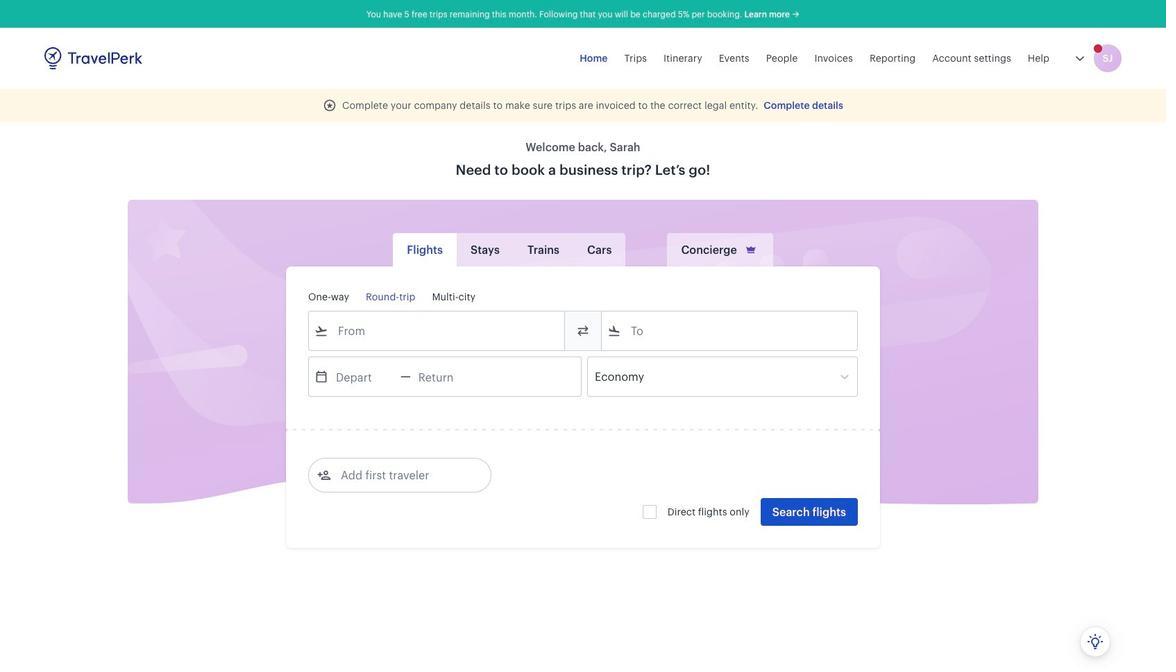 Task type: locate. For each thing, give the bounding box(es) containing it.
Depart text field
[[329, 358, 401, 397]]

From search field
[[329, 320, 547, 342]]

Return text field
[[411, 358, 483, 397]]



Task type: describe. For each thing, give the bounding box(es) containing it.
Add first traveler search field
[[331, 465, 476, 487]]

To search field
[[622, 320, 840, 342]]



